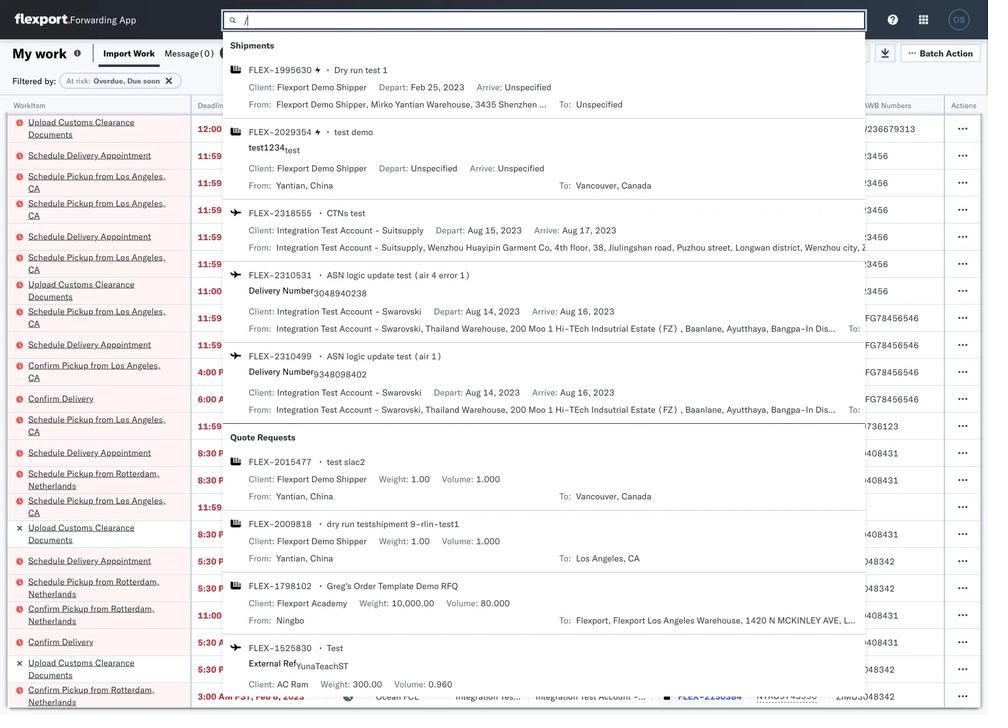 Task type: vqa. For each thing, say whether or not it's contained in the screenshot.


Task type: describe. For each thing, give the bounding box(es) containing it.
1 hlxu8034992 from the top
[[887, 150, 948, 161]]

2 ocean fcl from the top
[[376, 150, 419, 161]]

nov down flex-2318555
[[261, 231, 277, 242]]

from: flexport demo shipper, mirko yantian warehouse, 3435 shenzhen rd., shenzhen, guangdong, china
[[249, 99, 674, 110]]

rlin-
[[421, 519, 439, 529]]

netherlands for 8:30 pm pst, jan 23, 2023
[[28, 480, 76, 491]]

1 from: from the top
[[249, 99, 272, 110]]

1 5:30 pm pst, jan 30, 2023 from the top
[[198, 556, 308, 567]]

schedule pickup from rotterdam, netherlands link for 5:30
[[28, 575, 175, 600]]

demo up the snooze
[[312, 82, 334, 92]]

netherlands for 3:00 am pst, feb 6, 2023
[[28, 697, 76, 707]]

5 hlxu8034992 from the top
[[887, 258, 948, 269]]

demo left 'bookings'
[[490, 421, 513, 431]]

jiulingshan
[[609, 242, 653, 253]]

1 ceau7522281, from the top
[[757, 150, 820, 161]]

1 schedule pickup from los angeles, ca link from the top
[[28, 170, 175, 194]]

Search Shipments (/) text field
[[223, 11, 866, 29]]

8 client: from the top
[[249, 598, 275, 609]]

jan left the '28,'
[[255, 529, 269, 540]]

2 zimu3048342 from the top
[[837, 583, 895, 594]]

west
[[574, 502, 593, 512]]

pst, up 5:30 pm pst, feb 4, 2023
[[235, 637, 254, 648]]

6 hlxu8034992 from the top
[[887, 285, 948, 296]]

pdt, down 12:00 am pdt, aug 19, 2022
[[240, 150, 259, 161]]

6 ocean fcl from the top
[[376, 312, 419, 323]]

1 schedule pickup from los angeles, ca button from the top
[[28, 170, 175, 196]]

pst, down 11:59 pm pst, jan 24, 2023
[[234, 529, 253, 540]]

depart: feb 25, 2023
[[379, 82, 465, 92]]

caiu7969337
[[757, 123, 815, 134]]

1 for 1)
[[548, 404, 554, 415]]

import work
[[103, 48, 155, 58]]

1 appointment from the top
[[101, 150, 151, 160]]

client: flexport academy
[[249, 598, 347, 609]]

pickup for 8:30 the schedule pickup from rotterdam, netherlands 'link'
[[67, 468, 93, 479]]

10 ocean fcl from the top
[[376, 475, 419, 485]]

schedule delivery appointment for 1st schedule delivery appointment link from the bottom of the page
[[28, 555, 151, 566]]

confirm pickup from rotterdam, netherlands for 3:00 am pst, feb 6, 2023
[[28, 684, 155, 707]]

batch action button
[[901, 44, 982, 62]]

3 resize handle column header from the left
[[355, 95, 370, 715]]

confirm delivery for second confirm delivery link from the bottom
[[28, 393, 93, 404]]

ca for confirm pickup from los angeles, ca link
[[28, 372, 40, 383]]

1 uetu5238478 from the top
[[823, 312, 883, 323]]

name
[[478, 100, 497, 110]]

pickup for 4th schedule pickup from los angeles, ca link from the bottom
[[67, 252, 93, 262]]

dec up the 11:59 pm pst, jan 12, 2023
[[256, 394, 272, 404]]

feb for 5:30 pm pst, feb 4, 2023
[[255, 664, 270, 675]]

pst, up quote
[[240, 421, 258, 431]]

4 client: from the top
[[249, 306, 275, 317]]

district, for asn logic update test (air 1)
[[816, 404, 847, 415]]

2 ceau7522281, from the top
[[757, 177, 820, 188]]

confirm for 11:00 pm pst, feb 2, 2023
[[28, 603, 60, 614]]

2 confirm delivery button from the top
[[28, 636, 93, 649]]

5 schedule delivery appointment link from the top
[[28, 555, 151, 567]]

9-
[[410, 519, 421, 529]]

arrive: aug 16, 2023 for • asn logic update test (air 4 error 1)
[[533, 306, 615, 317]]

23, for schedule pickup from rotterdam, netherlands
[[271, 475, 284, 485]]

1 1846748 from the top
[[705, 204, 742, 215]]

4, left ctns
[[279, 204, 287, 215]]

pdt, down test1234 on the left
[[240, 177, 259, 188]]

3 schedule delivery appointment link from the top
[[28, 338, 151, 351]]

hi- for asn logic update test (air 4 error 1)
[[556, 323, 570, 334]]

2 uetu5238478 from the top
[[823, 339, 883, 350]]

4 11:59 from the top
[[198, 231, 222, 242]]

(0)
[[199, 48, 215, 58]]

due
[[127, 76, 141, 85]]

delivery inside "delivery number 9348098402"
[[249, 366, 280, 377]]

volume: up brush
[[395, 679, 426, 690]]

integration test account - karl lagerfeld for 11:00 pm pst, feb 2, 2023
[[536, 610, 696, 621]]

2022 up 2318555
[[289, 177, 311, 188]]

pickup for 5th schedule pickup from los angeles, ca link from the bottom of the page
[[67, 198, 93, 208]]

5 schedule pickup from los angeles, ca button from the top
[[28, 413, 175, 439]]

3 schedule delivery appointment button from the top
[[28, 338, 151, 352]]

flex-1995630
[[249, 65, 312, 75]]

7 ocean fcl from the top
[[376, 340, 419, 350]]

2 resize handle column header from the left
[[312, 95, 327, 715]]

pst, left 8,
[[240, 285, 258, 296]]

from: yantian, china for 2015477
[[249, 491, 333, 502]]

app
[[119, 14, 136, 26]]

guangdong,
[[601, 99, 648, 110]]

apparel,
[[304, 696, 337, 707]]

6 ceau7522281, hlxu6269489, hlxu8034992 from the top
[[757, 285, 948, 296]]

at
[[66, 76, 74, 85]]

3 zimu3048342 from the top
[[837, 664, 895, 675]]

zhejiang,
[[863, 242, 899, 253]]

2 canada from the top
[[622, 491, 652, 502]]

1 maeu9408431 from the top
[[837, 448, 899, 458]]

rd.,
[[540, 99, 556, 110]]

1 13, from the top
[[279, 312, 292, 323]]

jan down "8:30 pm pst, jan 28, 2023"
[[255, 556, 269, 567]]

weight: down yunateachst
[[321, 679, 351, 690]]

depart: aug 14, 2023 for asn logic update test (air 1)
[[434, 387, 520, 398]]

arrive: for • asn logic update test (air 4 error 1)
[[533, 306, 558, 317]]

am for 5:30
[[219, 637, 233, 648]]

4:00
[[198, 367, 217, 377]]

batch action
[[920, 48, 974, 58]]

pst, down 5:30 pm pst, feb 4, 2023
[[235, 691, 254, 702]]

, for • asn logic update test (air 4 error 1)
[[681, 323, 683, 334]]

7 client: from the top
[[249, 536, 275, 547]]

filtered by:
[[12, 75, 56, 86]]

4 abcdefg78456546 from the top
[[837, 394, 920, 404]]

update for delivery number 3048940238
[[367, 270, 395, 281]]

flexport,
[[576, 615, 611, 626]]

depart: for asn logic update test (air 4 error 1)
[[434, 306, 463, 317]]

jan down 'quote requests'
[[255, 448, 269, 458]]

depart: unspecified
[[379, 163, 458, 174]]

1660288
[[705, 123, 742, 134]]

feb left 25,
[[411, 82, 426, 92]]

flex-2130384
[[678, 691, 742, 702]]

weight: 1.00 for run
[[379, 536, 430, 547]]

15 fcl from the top
[[403, 637, 419, 648]]

• ctns test
[[319, 208, 366, 218]]

order
[[354, 581, 376, 591]]

united
[[954, 615, 980, 626]]

4 resize handle column header from the left
[[435, 95, 450, 715]]

1662119
[[705, 502, 742, 512]]

trendyland
[[430, 696, 486, 707]]

Search Work text field
[[576, 44, 710, 62]]

• greg's order template demo rfq
[[319, 581, 458, 591]]

80.000
[[481, 598, 510, 609]]

4, up flex-2318555
[[279, 177, 287, 188]]

dry
[[334, 65, 348, 75]]

road,
[[647, 696, 669, 707]]

shipper for dry
[[337, 82, 367, 92]]

200 for asn logic update test (air 4 error 1)
[[511, 323, 527, 334]]

rotterdam, for 8:30 pm pst, jan 23, 2023
[[116, 468, 160, 479]]

1.00 for • test slac2
[[411, 474, 430, 485]]

mirko
[[371, 99, 393, 110]]

ac
[[277, 679, 289, 690]]

overdue,
[[94, 76, 126, 85]]

9348098402
[[314, 369, 367, 380]]

pdt, down flex-2318555
[[240, 231, 259, 242]]

numbers
[[882, 100, 912, 110]]

3 lhuu7894563, from the top
[[757, 366, 820, 377]]

schedule pickup from rotterdam, netherlands button for 5:30 pm pst, jan 30, 2023
[[28, 575, 175, 601]]

4 test123456 from the top
[[837, 231, 889, 242]]

4 zimu3048342 from the top
[[837, 691, 895, 702]]

12,
[[276, 421, 290, 431]]

2 confirm delivery link from the top
[[28, 636, 93, 648]]

mckinley
[[778, 615, 821, 626]]

2022 down 2310499
[[289, 367, 310, 377]]

los
[[844, 615, 860, 626]]

demo down name
[[490, 123, 513, 134]]

11 ocean fcl from the top
[[376, 502, 419, 512]]

3 ceau7522281, from the top
[[757, 204, 820, 215]]

2130387 for 11:00 pm pst, feb 2, 2023
[[705, 610, 742, 621]]

4 hlxu8034992 from the top
[[887, 231, 948, 242]]

demo left shipper,
[[311, 99, 334, 110]]

• dry run testshipment 9-rlin-test1
[[319, 519, 460, 529]]

2 8:30 pm pst, jan 23, 2023 from the top
[[198, 475, 308, 485]]

pst, up 11:59 pm pst, jan 24, 2023
[[234, 475, 253, 485]]

upload customs clearance documents for 3rd upload customs clearance documents link from the bottom
[[28, 279, 135, 302]]

swarovski for delivery number 9348098402
[[383, 387, 422, 398]]

2 schedule pickup from los angeles, ca link from the top
[[28, 197, 175, 222]]

bvi,
[[524, 696, 540, 707]]

ayutthaya, for • asn logic update test (air 4 error 1)
[[727, 323, 769, 334]]

1893174
[[705, 421, 742, 431]]

china up greg's
[[310, 553, 333, 564]]

6 11:59 from the top
[[198, 312, 222, 323]]

2022 up 2310499
[[294, 340, 315, 350]]

bookings test consignee
[[536, 421, 634, 431]]

pst, up "8:30 pm pst, jan 28, 2023"
[[240, 502, 258, 512]]

in for • asn logic update test (air 1)
[[806, 404, 814, 415]]

pst, down 11:00 pm pst, nov 8, 2022
[[240, 312, 258, 323]]

nov left 8,
[[260, 285, 276, 296]]

jan up 11:00 pm pst, feb 2, 2023
[[255, 583, 269, 594]]

swarovski, for delivery number 3048940238
[[382, 323, 424, 334]]

2 upload customs clearance documents link from the top
[[28, 278, 175, 303]]

work
[[133, 48, 155, 58]]

tech for • asn logic update test (air 4 error 1)
[[570, 323, 589, 334]]

flex-2130387 for 5:30 am pst, feb 3, 2023
[[678, 637, 742, 648]]

nov up flex-2318555
[[261, 177, 277, 188]]

client: flexport demo shipper for • dry run test 1
[[249, 82, 367, 92]]

6 schedule pickup from los angeles, ca link from the top
[[28, 494, 175, 519]]

longwan
[[736, 242, 771, 253]]

4, left ref
[[272, 664, 280, 675]]

1 client: from the top
[[249, 82, 275, 92]]

jan down flex-2015477
[[255, 475, 269, 485]]

12 fcl from the top
[[403, 529, 419, 540]]

2 5:30 pm pst, jan 30, 2023 from the top
[[198, 583, 308, 594]]

client: ac ram
[[249, 679, 308, 690]]

1 schedule delivery appointment link from the top
[[28, 149, 151, 161]]

2 to: vancouver, canada from the top
[[560, 491, 652, 502]]

schedule for 3rd schedule pickup from los angeles, ca button from the top of the page
[[28, 252, 65, 262]]

1 5:30 from the top
[[198, 556, 217, 567]]

8 ocean fcl from the top
[[376, 394, 419, 404]]

1420
[[746, 615, 767, 626]]

volume: for dry run testshipment 9-rlin-test1
[[442, 536, 474, 547]]

pst, up 11:00 pm pst, feb 2, 2023
[[234, 583, 253, 594]]

• asn logic update test (air 1)
[[319, 351, 442, 362]]

25,
[[428, 82, 441, 92]]

10,000.00
[[392, 598, 435, 609]]

7 fcl from the top
[[403, 340, 419, 350]]

pickup for 2nd schedule pickup from los angeles, ca link from the bottom
[[67, 414, 93, 425]]

pdt, up 11:00 pm pst, nov 8, 2022
[[240, 258, 259, 269]]

3 fcl from the top
[[403, 231, 419, 242]]

frankfurt
[[637, 696, 674, 707]]

(air for 1)
[[414, 351, 429, 362]]

2022 down 2029354
[[289, 150, 311, 161]]

0 vertical spatial risk
[[254, 48, 268, 58]]

(fz) for asn logic update test (air 1)
[[658, 404, 679, 415]]

volume: 1.000 for test slac2
[[442, 474, 500, 485]]

district, for asn logic update test (air 4 error 1)
[[816, 323, 847, 334]]

delivery for 5th schedule delivery appointment link from the bottom
[[67, 150, 98, 160]]

puzhou
[[677, 242, 706, 253]]

customs for 3rd upload customs clearance documents link from the bottom
[[58, 279, 93, 289]]

dec up flex-2310499
[[260, 340, 277, 350]]

update for delivery number 9348098402
[[367, 351, 395, 362]]

at risk : overdue, due soon
[[66, 76, 160, 85]]

9 resize handle column header from the left
[[967, 95, 981, 715]]

0 vertical spatial 1)
[[460, 270, 471, 281]]

1 vertical spatial --
[[837, 502, 848, 512]]

karl for 5:30 am pst, feb 3, 2023
[[641, 637, 657, 648]]

documents for fourth upload customs clearance documents link from the bottom
[[28, 129, 73, 139]]

4 schedule pickup from los angeles, ca button from the top
[[28, 305, 175, 331]]

limited
[[488, 696, 522, 707]]

ram
[[291, 679, 308, 690]]

3 ceau7522281, hlxu6269489, hlxu8034992 from the top
[[757, 204, 948, 215]]

maeu9736123
[[837, 421, 899, 431]]

2022 down 2318555
[[289, 231, 311, 242]]

8 resize handle column header from the left
[[816, 95, 831, 715]]

import
[[103, 48, 131, 58]]

1 lhuu7894563, from the top
[[757, 312, 820, 323]]

• for • test
[[319, 643, 322, 654]]

bangpa- for asn logic update test (air 4 error 1)
[[771, 323, 806, 334]]

consignee button
[[530, 98, 640, 110]]

to: flexport, flexport los angeles warehouse, 1420 n mckinley ave, los angeles, ca, 90059, united st
[[560, 615, 989, 626]]

5 from: from the top
[[249, 404, 272, 415]]

volume: 1.000 for dry run testshipment 9-rlin-test1
[[442, 536, 500, 547]]

rotterdam, for 5:30 pm pst, jan 30, 2023
[[116, 576, 160, 587]]

2022 up 2310531
[[289, 258, 311, 269]]

• for • ctns test
[[319, 208, 322, 218]]

yantian, for 2015477
[[276, 491, 308, 502]]

4 schedule delivery appointment link from the top
[[28, 446, 151, 459]]

at
[[244, 48, 251, 58]]

4 ceau7522281, hlxu6269489, hlxu8034992 from the top
[[757, 231, 948, 242]]

demo down dry
[[312, 536, 334, 547]]

1 vancouver, from the top
[[576, 180, 620, 191]]

2 taiwan from the left
[[763, 696, 790, 707]]

6 ceau7522281, from the top
[[757, 285, 820, 296]]

(fz) for asn logic update test (air 4 error 1)
[[658, 323, 679, 334]]

angeles
[[664, 615, 695, 626]]

test inside test1234 test
[[285, 145, 300, 155]]

4 fcl from the top
[[403, 258, 419, 269]]

quote
[[230, 432, 255, 443]]

pst, down 5:30 am pst, feb 3, 2023
[[234, 664, 253, 675]]

external ref yunateachst
[[249, 658, 349, 672]]

hu,
[[687, 696, 701, 707]]

2 11:59 from the top
[[198, 177, 222, 188]]

demo down the "• test slac2"
[[312, 474, 334, 485]]

weight: for run
[[379, 536, 409, 547]]

flex-1660288
[[678, 123, 742, 134]]

• for • asn logic update test (air 1)
[[319, 351, 322, 362]]

11413,
[[731, 696, 761, 707]]

from for confirm pickup from los angeles, ca link
[[91, 360, 109, 371]]

nov down test1234 test
[[261, 204, 277, 215]]

snooze
[[333, 100, 357, 110]]

depart: for test demo
[[379, 163, 409, 174]]

weight: 10,000.00
[[360, 598, 435, 609]]

12:00 am pdt, aug 19, 2022
[[198, 123, 317, 134]]

los inside confirm pickup from los angeles, ca
[[111, 360, 125, 371]]

1 confirm delivery link from the top
[[28, 392, 93, 405]]

9 11:59 from the top
[[198, 502, 222, 512]]

integration test account - karl lagerfeld for 5:30 am pst, feb 3, 2023
[[536, 637, 696, 648]]

flex-2015477
[[249, 457, 312, 467]]

documents for 3rd upload customs clearance documents link from the bottom
[[28, 291, 73, 302]]

from: studio apparel, tong fong brush - trendyland limited bvi, taiwan hq, 87, shin ming road, nei hu, taipei, 11413, taiwan
[[249, 696, 790, 707]]

pickup for 5:30's the schedule pickup from rotterdam, netherlands 'link'
[[67, 576, 93, 587]]

confirm pickup from los angeles, ca button
[[28, 359, 175, 385]]

nov up flex-2310531
[[261, 258, 277, 269]]

1995630
[[275, 65, 312, 75]]

5 ceau7522281, hlxu6269489, hlxu8034992 from the top
[[757, 258, 948, 269]]

23, for confirm pickup from los angeles, ca
[[273, 367, 287, 377]]

flex-2130387 for 11:00 pm pst, feb 2, 2023
[[678, 610, 742, 621]]

mbl/mawb
[[837, 100, 880, 110]]

clearance for 1st upload customs clearance documents link from the bottom
[[95, 657, 135, 668]]

4 schedule pickup from los angeles, ca from the top
[[28, 306, 166, 329]]

2 schedule delivery appointment link from the top
[[28, 230, 151, 242]]

customs for fourth upload customs clearance documents link from the bottom
[[58, 116, 93, 127]]

10 schedule from the top
[[28, 468, 65, 479]]

am for 12:00
[[224, 123, 238, 134]]

schedule delivery appointment for 4th schedule delivery appointment link from the top
[[28, 447, 151, 458]]

client: flexport demo shipper for • test slac2
[[249, 474, 367, 485]]

slac2
[[344, 457, 365, 467]]

integration test account - karl lagerfeld for 3:00 am pst, feb 6, 2023
[[536, 691, 696, 702]]

• test
[[319, 643, 343, 654]]

schedule delivery appointment for 3rd schedule delivery appointment link from the top of the page
[[28, 339, 151, 350]]

filtered
[[12, 75, 42, 86]]

pickup for 3rd schedule pickup from los angeles, ca link from the bottom of the page
[[67, 306, 93, 316]]

2 schedule pickup from los angeles, ca button from the top
[[28, 197, 175, 223]]

12 ocean fcl from the top
[[376, 529, 419, 540]]

8 from: from the top
[[249, 615, 272, 626]]

0.960
[[429, 679, 453, 690]]

2022 left ctns
[[289, 204, 311, 215]]

2022 down delivery number 3048940238 at the top left of page
[[294, 312, 315, 323]]

1 vertical spatial risk
[[76, 76, 88, 85]]

shin
[[605, 696, 623, 707]]

china up ctns
[[310, 180, 333, 191]]

2 wenzhou from the left
[[806, 242, 841, 253]]

1 confirm delivery button from the top
[[28, 392, 93, 406]]

yantian, for 2009818
[[276, 553, 308, 564]]

floor,
[[570, 242, 591, 253]]

7 resize handle column header from the left
[[736, 95, 751, 715]]

14, for • asn logic update test (air 4 error 1)
[[483, 306, 497, 317]]

• for • asn logic update test (air 4 error 1)
[[319, 270, 322, 281]]

shenzhen
[[499, 99, 537, 110]]

1 taiwan from the left
[[542, 696, 570, 707]]

pst, down 4:00 pm pst, dec 23, 2022
[[235, 394, 254, 404]]

4 ocean fcl from the top
[[376, 258, 419, 269]]

pickup for 3:00's confirm pickup from rotterdam, netherlands link
[[62, 684, 88, 695]]

client name
[[456, 100, 497, 110]]



Task type: locate. For each thing, give the bounding box(es) containing it.
gvcu5265864 for 5:30 am pst, feb 3, 2023
[[757, 637, 818, 647]]

mbl/mawb numbers button
[[831, 98, 972, 110]]

0 vertical spatial 13,
[[279, 312, 292, 323]]

6 test123456 from the top
[[837, 285, 889, 296]]

1 vertical spatial client: integration test account - swarovski
[[249, 387, 422, 398]]

test
[[366, 65, 380, 75], [334, 127, 349, 137], [285, 145, 300, 155], [351, 208, 366, 218], [397, 270, 412, 281], [397, 351, 412, 362], [327, 457, 342, 467]]

0 vertical spatial (air
[[414, 270, 429, 281]]

0 vertical spatial 1.000
[[476, 474, 500, 485]]

from for 8:30 the schedule pickup from rotterdam, netherlands 'link'
[[96, 468, 114, 479]]

2 confirm from the top
[[28, 393, 60, 404]]

0 vertical spatial canada
[[622, 180, 652, 191]]

0 horizontal spatial 1)
[[432, 351, 442, 362]]

from: yantian, china up 2009818
[[249, 491, 333, 502]]

4 uetu5238478 from the top
[[823, 393, 883, 404]]

confirm pickup from los angeles, ca link
[[28, 359, 175, 384]]

flex-1889466 for 11:59 pm pst, dec 13, 2022
[[678, 312, 742, 323]]

2 vertical spatial flex-1889466
[[678, 394, 742, 404]]

1889466 for 11:59 pm pst, dec 13, 2022
[[705, 312, 742, 323]]

3 flex-1889466 from the top
[[678, 394, 742, 404]]

am up 5:30 pm pst, feb 4, 2023
[[219, 637, 233, 648]]

2 swar from the top
[[971, 404, 989, 415]]

759 at risk
[[226, 48, 268, 58]]

confirm inside confirm pickup from los angeles, ca
[[28, 360, 60, 371]]

flex-1846748
[[678, 204, 742, 215], [678, 258, 742, 269]]

1846748 up street,
[[705, 204, 742, 215]]

5:30 up 11:00 pm pst, feb 2, 2023
[[198, 583, 217, 594]]

1 11:59 pm pdt, nov 4, 2022 from the top
[[198, 150, 311, 161]]

ca for sixth schedule pickup from los angeles, ca link
[[28, 507, 40, 518]]

4, up flex-2310531
[[279, 258, 287, 269]]

test123456 for 4th schedule pickup from los angeles, ca link from the bottom
[[837, 258, 889, 269]]

1 vertical spatial tech
[[570, 404, 589, 415]]

flex-2130387 down angeles
[[678, 637, 742, 648]]

0 vertical spatial in
[[806, 323, 814, 334]]

1 ocean fcl from the top
[[376, 123, 419, 134]]

confirm pickup from rotterdam, netherlands for 11:00 pm pst, feb 2, 2023
[[28, 603, 155, 626]]

5 schedule delivery appointment button from the top
[[28, 555, 151, 568]]

1.00
[[411, 474, 430, 485], [411, 536, 430, 547]]

1 11:59 pm pst, dec 13, 2022 from the top
[[198, 312, 315, 323]]

china right guangdong,
[[651, 99, 674, 110]]

11:59 pm pst, dec 13, 2022 down 11:00 pm pst, nov 8, 2022
[[198, 312, 315, 323]]

325000,
[[901, 242, 936, 253]]

4, down flex-2318555
[[279, 231, 287, 242]]

11:00 for 11:00 pm pst, feb 2, 2023
[[198, 610, 222, 621]]

rotterdam, for 11:00 pm pst, feb 2, 2023
[[111, 603, 155, 614]]

1 (fz) from the top
[[658, 323, 679, 334]]

• test demo
[[327, 127, 373, 137]]

3 upload from the top
[[28, 522, 56, 533]]

0 vertical spatial 14,
[[483, 306, 497, 317]]

0 vertical spatial 1.00
[[411, 474, 430, 485]]

shipper down 'slac2'
[[337, 474, 367, 485]]

2 update from the top
[[367, 351, 395, 362]]

11:59 pm pdt, nov 4, 2022 for 3rd schedule pickup from los angeles, ca button from the top of the page
[[198, 258, 311, 269]]

forwarding app link
[[15, 14, 136, 26]]

number inside "delivery number 9348098402"
[[283, 366, 314, 377]]

0 vertical spatial flex-2130387
[[678, 610, 742, 621]]

maeu9408431
[[837, 448, 899, 458], [837, 475, 899, 485], [837, 529, 899, 540], [837, 610, 899, 621], [837, 637, 899, 648]]

1 vertical spatial 14,
[[483, 387, 497, 398]]

lagerfeld for 11:00 pm pst, feb 2, 2023
[[659, 610, 696, 621]]

0 vertical spatial client: integration test account - swarovski
[[249, 306, 422, 317]]

11 fcl from the top
[[403, 502, 419, 512]]

flexport. image
[[15, 14, 70, 26]]

0 vertical spatial from: yantian, china
[[249, 180, 333, 191]]

from inside confirm pickup from los angeles, ca
[[91, 360, 109, 371]]

1 vertical spatial baanlane,
[[686, 404, 725, 415]]

1 vertical spatial weight: 1.00
[[379, 536, 430, 547]]

• left demo
[[327, 127, 330, 137]]

bangpa- for asn logic update test (air 1)
[[771, 404, 806, 415]]

delivery for 3rd schedule delivery appointment link from the top of the page
[[67, 339, 98, 350]]

1 vertical spatial 8:30 pm pst, jan 23, 2023
[[198, 475, 308, 485]]

2 upload customs clearance documents from the top
[[28, 279, 135, 302]]

4 lhuu7894563, uetu5238478 from the top
[[757, 393, 883, 404]]

6 fcl from the top
[[403, 312, 419, 323]]

flexport
[[277, 82, 309, 92], [276, 99, 309, 110], [456, 123, 488, 134], [277, 163, 309, 174], [456, 421, 488, 431], [277, 474, 309, 485], [277, 536, 309, 547], [277, 598, 309, 609], [613, 615, 646, 626]]

gvcu5265864 left "ave,"
[[757, 610, 818, 620]]

am right 3:00
[[219, 691, 233, 702]]

0 vertical spatial run
[[350, 65, 363, 75]]

0 vertical spatial to: integration test account - swar
[[849, 323, 989, 334]]

testshipment
[[357, 519, 408, 529]]

1 vertical spatial hi-
[[556, 404, 570, 415]]

confirm delivery for 1st confirm delivery link from the bottom of the page
[[28, 636, 93, 647]]

2 2130387 from the top
[[705, 637, 742, 648]]

client:
[[249, 82, 275, 92], [249, 163, 275, 174], [249, 225, 275, 236], [249, 306, 275, 317], [249, 387, 275, 398], [249, 474, 275, 485], [249, 536, 275, 547], [249, 598, 275, 609], [249, 679, 275, 690]]

pst, down "8:30 pm pst, jan 28, 2023"
[[234, 556, 253, 567]]

upload customs clearance documents link
[[28, 116, 175, 140], [28, 278, 175, 303], [28, 521, 175, 546], [28, 657, 175, 681]]

schedule pickup from rotterdam, netherlands for 8:30 pm pst, jan 23, 2023
[[28, 468, 160, 491]]

to: fra - frankfurt - germany
[[594, 696, 718, 707]]

confirm
[[28, 360, 60, 371], [28, 393, 60, 404], [28, 603, 60, 614], [28, 636, 60, 647], [28, 684, 60, 695]]

arrive: unspecified for depart: unspecified
[[470, 163, 545, 174]]

karl for 3:00 am pst, feb 6, 2023
[[641, 691, 657, 702]]

200 for asn logic update test (air 1)
[[511, 404, 527, 415]]

1 horizontal spatial vandelay
[[536, 502, 571, 512]]

15 ocean fcl from the top
[[376, 637, 419, 648]]

2 vertical spatial 23,
[[271, 475, 284, 485]]

bosch ocean test
[[456, 177, 526, 188], [536, 177, 606, 188], [456, 231, 526, 242], [536, 231, 606, 242], [456, 258, 526, 269], [536, 258, 606, 269], [456, 312, 526, 323], [536, 312, 606, 323], [456, 340, 526, 350], [536, 340, 606, 350], [456, 394, 526, 404], [536, 394, 606, 404]]

4 shipper from the top
[[337, 536, 367, 547]]

1 vertical spatial asn
[[327, 351, 344, 362]]

client: up deadline button
[[249, 82, 275, 92]]

, for • asn logic update test (air 1)
[[681, 404, 683, 415]]

2 ayutthaya, from the top
[[727, 404, 769, 415]]

upload for 3rd upload customs clearance documents link from the bottom
[[28, 279, 56, 289]]

shipper,
[[336, 99, 369, 110]]

0 horizontal spatial taiwan
[[542, 696, 570, 707]]

23, down flex-2015477
[[271, 475, 284, 485]]

1 vertical spatial flexport demo consignee
[[456, 421, 557, 431]]

1 vertical spatial run
[[342, 519, 355, 529]]

2 fcl from the top
[[403, 150, 419, 161]]

5 appointment from the top
[[101, 555, 151, 566]]

from: yantian, china up 2318555
[[249, 180, 333, 191]]

2 vertical spatial yantian,
[[276, 553, 308, 564]]

• left dry
[[319, 519, 322, 529]]

1 vertical spatial 8:30
[[198, 475, 217, 485]]

1 vertical spatial logic
[[347, 351, 365, 362]]

flex-1798102
[[249, 581, 312, 591]]

forwarding app
[[70, 14, 136, 26]]

2 8:30 from the top
[[198, 475, 217, 485]]

pdt, left 2318555
[[240, 204, 259, 215]]

1 canada from the top
[[622, 180, 652, 191]]

client: down 11:00 pm pst, nov 8, 2022
[[249, 306, 275, 317]]

7 from: from the top
[[249, 553, 272, 564]]

2022 right 19,
[[296, 123, 317, 134]]

feb left '6,' on the left bottom of page
[[256, 691, 271, 702]]

1 horizontal spatial taiwan
[[763, 696, 790, 707]]

deadline
[[198, 100, 228, 110]]

1 16, from the top
[[578, 306, 591, 317]]

0 vertical spatial schedule pickup from rotterdam, netherlands link
[[28, 467, 175, 492]]

0 vertical spatial arrive: aug 16, 2023
[[533, 306, 615, 317]]

2 hlxu6269489, from the top
[[822, 177, 885, 188]]

delivery for 1st schedule delivery appointment link from the bottom of the page
[[67, 555, 98, 566]]

1 11:59 from the top
[[198, 150, 222, 161]]

upload customs clearance documents for fourth upload customs clearance documents link from the bottom
[[28, 116, 135, 139]]

test1
[[439, 519, 460, 529]]

depart: for asn logic update test (air 1)
[[434, 387, 463, 398]]

0 vertical spatial indsutrial
[[592, 323, 629, 334]]

4 schedule delivery appointment from the top
[[28, 447, 151, 458]]

moo
[[529, 323, 546, 334], [529, 404, 546, 415]]

estate for • asn logic update test (air 4 error 1)
[[631, 323, 656, 334]]

6 client: from the top
[[249, 474, 275, 485]]

1 zimu3048342 from the top
[[837, 556, 895, 567]]

1.000 for to: vancouver, canada
[[476, 474, 500, 485]]

,
[[681, 323, 683, 334], [681, 404, 683, 415]]

0 vertical spatial baanlane,
[[686, 323, 725, 334]]

24, up 12,
[[274, 394, 287, 404]]

0 vertical spatial 8:30
[[198, 448, 217, 458]]

fong
[[365, 696, 389, 707]]

1 vertical spatial canada
[[622, 491, 652, 502]]

am for 6:00
[[219, 394, 233, 404]]

0 vertical spatial 5:30 pm pst, jan 30, 2023
[[198, 556, 308, 567]]

1 vertical spatial 11:59 pm pst, dec 13, 2022
[[198, 340, 315, 350]]

• left ctns
[[319, 208, 322, 218]]

1 vertical spatial 1.000
[[476, 536, 500, 547]]

4, down flex-2029354
[[279, 150, 287, 161]]

confirm pickup from rotterdam, netherlands link for 11:00
[[28, 603, 175, 627]]

delivery for fourth schedule delivery appointment link from the bottom of the page
[[67, 231, 98, 241]]

1 vertical spatial 23,
[[271, 448, 284, 458]]

volume: down test1 in the bottom of the page
[[442, 536, 474, 547]]

• right 2015477
[[319, 457, 322, 467]]

2022
[[296, 123, 317, 134], [289, 150, 311, 161], [289, 177, 311, 188], [289, 204, 311, 215], [289, 231, 311, 242], [289, 258, 311, 269], [289, 285, 310, 296], [294, 312, 315, 323], [294, 340, 315, 350], [289, 367, 310, 377], [289, 394, 311, 404]]

arrive: unspecified for depart: feb 25, 2023
[[477, 82, 552, 92]]

• left greg's
[[319, 581, 322, 591]]

from for 2nd schedule pickup from los angeles, ca link from the bottom
[[96, 414, 114, 425]]

1 vertical spatial 1)
[[432, 351, 442, 362]]

1 flex-1889466 from the top
[[678, 312, 742, 323]]

pst, up 4:00 pm pst, dec 23, 2022
[[240, 340, 258, 350]]

client: down 4:00 pm pst, dec 23, 2022
[[249, 387, 275, 398]]

1 vertical spatial confirm delivery button
[[28, 636, 93, 649]]

1 vertical spatial 5:30 pm pst, jan 30, 2023
[[198, 583, 308, 594]]

1 vertical spatial volume: 1.000
[[442, 536, 500, 547]]

swarovski, for delivery number 9348098402
[[382, 404, 424, 415]]

yantian, up 2318555
[[276, 180, 308, 191]]

angeles, inside confirm pickup from los angeles, ca
[[127, 360, 161, 371]]

huayipin
[[466, 242, 501, 253]]

2,
[[278, 610, 286, 621]]

0 vertical spatial 30,
[[271, 556, 284, 567]]

0 vertical spatial (fz)
[[658, 323, 679, 334]]

pst, up 5:30 am pst, feb 3, 2023
[[240, 610, 258, 621]]

1 ayutthaya, from the top
[[727, 323, 769, 334]]

4,
[[279, 150, 287, 161], [279, 177, 287, 188], [279, 204, 287, 215], [279, 231, 287, 242], [279, 258, 287, 269], [272, 664, 280, 675]]

1 vertical spatial update
[[367, 351, 395, 362]]

yantian, up 1798102
[[276, 553, 308, 564]]

schedule pickup from rotterdam, netherlands link
[[28, 467, 175, 492], [28, 575, 175, 600]]

tech for • asn logic update test (air 1)
[[570, 404, 589, 415]]

5:30 up 3:00
[[198, 664, 217, 675]]

update
[[367, 270, 395, 281], [367, 351, 395, 362]]

1 vertical spatial 16,
[[578, 387, 591, 398]]

9 ocean fcl from the top
[[376, 421, 419, 431]]

16 fcl from the top
[[403, 691, 419, 702]]

13160, for asn logic update test (air 1)
[[850, 404, 879, 415]]

upload customs clearance documents button for 11:00 pm pst, nov 8, 2022
[[28, 278, 175, 304]]

wenzhou left city,
[[806, 242, 841, 253]]

vandelay west
[[536, 502, 593, 512]]

1 gvcu5265864 from the top
[[757, 610, 818, 620]]

0 vertical spatial flex-1846748
[[678, 204, 742, 215]]

1 estate from the top
[[631, 323, 656, 334]]

taipei,
[[703, 696, 729, 707]]

0 vertical spatial confirm delivery
[[28, 393, 93, 404]]

1 vertical spatial ,
[[681, 404, 683, 415]]

2022 down "delivery number 9348098402"
[[289, 394, 311, 404]]

3 lhuu7894563, uetu5238478 from the top
[[757, 366, 883, 377]]

pdt, down deadline button
[[240, 123, 260, 134]]

1 1889466 from the top
[[705, 312, 742, 323]]

ave,
[[824, 615, 842, 626]]

• up yunateachst
[[319, 643, 322, 654]]

1 schedule pickup from rotterdam, netherlands link from the top
[[28, 467, 175, 492]]

karl for 11:00 pm pst, feb 2, 2023
[[641, 610, 657, 621]]

customs for 1st upload customs clearance documents link from the bottom
[[58, 657, 93, 668]]

1 indsutrial from the top
[[592, 323, 629, 334]]

upload customs clearance documents button for 12:00 am pdt, aug 19, 2022
[[28, 116, 175, 142]]

resize handle column header
[[176, 95, 190, 715], [312, 95, 327, 715], [355, 95, 370, 715], [435, 95, 450, 715], [515, 95, 530, 715], [638, 95, 653, 715], [736, 95, 751, 715], [816, 95, 831, 715], [967, 95, 981, 715], [970, 95, 984, 715]]

feb for 3:00 am pst, feb 6, 2023
[[256, 691, 271, 702]]

number down 2310531
[[283, 285, 314, 296]]

2 number from the top
[[283, 366, 314, 377]]

0 vertical spatial update
[[367, 270, 395, 281]]

1 schedule delivery appointment from the top
[[28, 150, 151, 160]]

1 baanlane, from the top
[[686, 323, 725, 334]]

rfq
[[441, 581, 458, 591]]

ca inside confirm pickup from los angeles, ca
[[28, 372, 40, 383]]

0 vertical spatial schedule pickup from rotterdam, netherlands button
[[28, 467, 175, 493]]

china right the 325000,
[[938, 242, 961, 253]]

4:00 pm pst, dec 23, 2022
[[198, 367, 310, 377]]

arrive:
[[477, 82, 503, 92], [470, 163, 496, 174], [535, 225, 560, 236], [533, 306, 558, 317], [533, 387, 558, 398]]

0 vertical spatial --
[[536, 123, 547, 134]]

from for confirm pickup from rotterdam, netherlands link related to 11:00
[[91, 603, 109, 614]]

rotterdam, for 3:00 am pst, feb 6, 2023
[[111, 684, 155, 695]]

germany
[[683, 696, 718, 707]]

1 vertical spatial swarovski
[[383, 387, 422, 398]]

1.00 up 9-
[[411, 474, 430, 485]]

11:00 for 11:00 pm pst, nov 8, 2022
[[198, 285, 222, 296]]

2 schedule from the top
[[28, 171, 65, 181]]

1 lhuu7894563, uetu5238478 from the top
[[757, 312, 883, 323]]

confirm for 5:30 am pst, feb 3, 2023
[[28, 636, 60, 647]]

client: flexport demo shipper down 2009818
[[249, 536, 367, 547]]

24, up flex-2009818
[[276, 502, 290, 512]]

logic for delivery number 3048940238
[[347, 270, 365, 281]]

1 horizontal spatial wenzhou
[[806, 242, 841, 253]]

weight: 1.00 down 9-
[[379, 536, 430, 547]]

from: up flex-2009818
[[249, 491, 272, 502]]

2009818
[[275, 519, 312, 529]]

1 bangpa- from the top
[[771, 323, 806, 334]]

1 vertical spatial 200
[[511, 404, 527, 415]]

2022 right 8,
[[289, 285, 310, 296]]

0 vertical spatial upload customs clearance documents button
[[28, 116, 175, 142]]

6 schedule pickup from los angeles, ca from the top
[[28, 495, 166, 518]]

0 vertical spatial weight: 1.00
[[379, 474, 430, 485]]

2 from: yantian, china from the top
[[249, 491, 333, 502]]

confirm for 3:00 am pst, feb 6, 2023
[[28, 684, 60, 695]]

maeu9408431 for schedule pickup from rotterdam, netherlands
[[837, 475, 899, 485]]

china up dry
[[310, 491, 333, 502]]

3 maeu9408431 from the top
[[837, 529, 899, 540]]

volume: up test1 in the bottom of the page
[[442, 474, 474, 485]]

shipper up shipper,
[[337, 82, 367, 92]]

0 vertical spatial confirm pickup from rotterdam, netherlands link
[[28, 603, 175, 627]]

confirm delivery button
[[28, 392, 93, 406], [28, 636, 93, 649]]

ayutthaya,
[[727, 323, 769, 334], [727, 404, 769, 415]]

work
[[35, 45, 67, 61]]

0 vertical spatial ,
[[681, 323, 683, 334]]

1 vertical spatial 1
[[548, 323, 554, 334]]

confirm pickup from rotterdam, netherlands
[[28, 603, 155, 626], [28, 684, 155, 707]]

3 abcdefg78456546 from the top
[[837, 367, 920, 377]]

12:00
[[198, 123, 222, 134]]

13160, for asn logic update test (air 4 error 1)
[[850, 323, 879, 334]]

8 11:59 from the top
[[198, 421, 222, 431]]

jan up 'quote requests'
[[260, 421, 274, 431]]

6:00 am pst, dec 24, 2022
[[198, 394, 311, 404]]

delivery inside delivery number 3048940238
[[249, 285, 280, 296]]

1 vertical spatial 1846748
[[705, 258, 742, 269]]

2 vertical spatial 1
[[548, 404, 554, 415]]

0 vertical spatial 1
[[383, 65, 388, 75]]

workitem
[[14, 100, 46, 110]]

swarovski,
[[382, 323, 424, 334], [382, 404, 424, 415]]

pickup for confirm pickup from los angeles, ca link
[[62, 360, 88, 371]]

0 vertical spatial schedule pickup from rotterdam, netherlands
[[28, 468, 160, 491]]

from: left '6,' on the left bottom of page
[[249, 696, 272, 707]]

hi- for asn logic update test (air 1)
[[556, 404, 570, 415]]

number down 2310499
[[283, 366, 314, 377]]

weight:
[[379, 474, 409, 485], [379, 536, 409, 547], [360, 598, 389, 609], [321, 679, 351, 690]]

0 vertical spatial logic
[[347, 270, 365, 281]]

volume: for test slac2
[[442, 474, 474, 485]]

2 asn from the top
[[327, 351, 344, 362]]

1 schedule delivery appointment button from the top
[[28, 149, 151, 163]]

1 8:30 pm pst, jan 23, 2023 from the top
[[198, 448, 308, 458]]

confirm pickup from los angeles, ca
[[28, 360, 161, 383]]

from: up 12:00 am pdt, aug 19, 2022
[[249, 99, 272, 110]]

ca for 3rd schedule pickup from los angeles, ca link from the bottom of the page
[[28, 318, 40, 329]]

0 horizontal spatial risk
[[76, 76, 88, 85]]

mode button
[[370, 98, 438, 110]]

shipper down dry
[[337, 536, 367, 547]]

6 schedule from the top
[[28, 306, 65, 316]]

2 vertical spatial 1889466
[[705, 394, 742, 404]]

abcd1234560
[[757, 501, 818, 512]]

schedule pickup from los angeles, ca button
[[28, 170, 175, 196], [28, 197, 175, 223], [28, 251, 175, 277], [28, 305, 175, 331], [28, 413, 175, 439], [28, 494, 175, 520]]

gvcu5265864 down mckinley
[[757, 637, 818, 647]]

1 vertical spatial estate
[[631, 404, 656, 415]]

0 vertical spatial swarovski,
[[382, 323, 424, 334]]

1.00 for • dry run testshipment 9-rlin-test1
[[411, 536, 430, 547]]

11:59 pm pst, jan 24, 2023
[[198, 502, 313, 512]]

swar for • asn logic update test (air 1)
[[971, 404, 989, 415]]

demo left rfq
[[416, 581, 439, 591]]

clearance for 2nd upload customs clearance documents link from the bottom of the page
[[95, 522, 135, 533]]

dec down 11:00 pm pst, nov 8, 2022
[[260, 312, 277, 323]]

vandelay up test1 in the bottom of the page
[[456, 502, 491, 512]]

to:
[[560, 99, 572, 110], [560, 180, 572, 191], [849, 323, 861, 334], [849, 404, 861, 415], [560, 491, 572, 502], [560, 553, 572, 564], [560, 615, 572, 626], [594, 696, 606, 707]]

• for • dry run test 1
[[327, 65, 330, 75]]

11:59
[[198, 150, 222, 161], [198, 177, 222, 188], [198, 204, 222, 215], [198, 231, 222, 242], [198, 258, 222, 269], [198, 312, 222, 323], [198, 340, 222, 350], [198, 421, 222, 431], [198, 502, 222, 512]]

vandelay for vandelay west
[[536, 502, 571, 512]]

suitsupply
[[383, 225, 424, 236]]

documents for 1st upload customs clearance documents link from the bottom
[[28, 669, 73, 680]]

3 ocean fcl from the top
[[376, 231, 419, 242]]

confirm pickup from rotterdam, netherlands link for 3:00
[[28, 684, 175, 708]]

13, up flex-2310499
[[279, 340, 292, 350]]

number for 9348098402
[[283, 366, 314, 377]]

3 hlxu8034992 from the top
[[887, 204, 948, 215]]

9 fcl from the top
[[403, 421, 419, 431]]

2 hlxu8034992 from the top
[[887, 177, 948, 188]]

delivery for second confirm delivery link from the bottom
[[62, 393, 93, 404]]

flexport demo consignee for bookings
[[456, 421, 557, 431]]

ca for first schedule pickup from los angeles, ca link
[[28, 183, 40, 194]]

2 11:59 pm pst, dec 13, 2022 from the top
[[198, 340, 315, 350]]

0 vertical spatial confirm delivery link
[[28, 392, 93, 405]]

baanlane, for asn logic update test (air 1)
[[686, 404, 725, 415]]

baanlane,
[[686, 323, 725, 334], [686, 404, 725, 415]]

shipper down • test demo
[[337, 163, 367, 174]]

1 13160, from the top
[[850, 323, 879, 334]]

from for 3rd schedule pickup from los angeles, ca link from the bottom of the page
[[96, 306, 114, 316]]

2130387 left 1420
[[705, 610, 742, 621]]

demo down • test demo
[[312, 163, 334, 174]]

lhuu7894563, uetu5238478
[[757, 312, 883, 323], [757, 339, 883, 350], [757, 366, 883, 377], [757, 393, 883, 404]]

client: up 11:00 pm pst, feb 2, 2023
[[249, 598, 275, 609]]

6 from: from the top
[[249, 491, 272, 502]]

schedule pickup from rotterdam, netherlands button
[[28, 467, 175, 493], [28, 575, 175, 601]]

from: up flex-2318555
[[249, 180, 272, 191]]

1 vertical spatial flex-1846748
[[678, 258, 742, 269]]

studio
[[276, 696, 302, 707]]

2 schedule pickup from los angeles, ca from the top
[[28, 198, 166, 221]]

from for sixth schedule pickup from los angeles, ca link
[[96, 495, 114, 506]]

3:00 am pst, feb 6, 2023
[[198, 691, 305, 702]]

from: integration test account - swarovski, thailand warehouse, 200 moo 1 hi-tech indsutrial estate (fz) , baanlane, ayutthaya, bangpa-in district, 13160, thailand for • asn logic update test (air 1)
[[249, 404, 915, 415]]

1889466
[[705, 312, 742, 323], [705, 340, 742, 350], [705, 394, 742, 404]]

2 confirm pickup from rotterdam, netherlands link from the top
[[28, 684, 175, 708]]

2 lhuu7894563, from the top
[[757, 339, 820, 350]]

11:59 pm pdt, nov 4, 2022
[[198, 150, 311, 161], [198, 177, 311, 188], [198, 204, 311, 215], [198, 231, 311, 242], [198, 258, 311, 269]]

3 schedule pickup from los angeles, ca button from the top
[[28, 251, 175, 277]]

2310499
[[275, 351, 312, 362]]

number inside delivery number 3048940238
[[283, 285, 314, 296]]

1 schedule pickup from los angeles, ca from the top
[[28, 171, 166, 194]]

1 vertical spatial indsutrial
[[592, 404, 629, 415]]

customs for 2nd upload customs clearance documents link from the bottom of the page
[[58, 522, 93, 533]]

wenzhou up error on the left top of the page
[[428, 242, 464, 253]]

from for 4th schedule pickup from los angeles, ca link from the bottom
[[96, 252, 114, 262]]

upload customs clearance documents for 2nd upload customs clearance documents link from the bottom of the page
[[28, 522, 135, 545]]

flex-1889466 for 6:00 am pst, dec 24, 2022
[[678, 394, 742, 404]]

1 vertical spatial schedule pickup from rotterdam, netherlands link
[[28, 575, 175, 600]]

1 clearance from the top
[[95, 116, 135, 127]]

2 30, from the top
[[271, 583, 284, 594]]

0 vertical spatial 2130387
[[705, 610, 742, 621]]

district,
[[816, 323, 847, 334], [816, 404, 847, 415]]

client: flexport demo shipper down test1234 test
[[249, 163, 367, 174]]

2310531
[[275, 270, 312, 281]]

nyku9743990
[[757, 691, 817, 701]]

estate for • asn logic update test (air 1)
[[631, 404, 656, 415]]

2 vancouver, from the top
[[576, 491, 620, 502]]

0 vertical spatial gvcu5265864
[[757, 610, 818, 620]]

nov down flex-2029354
[[261, 150, 277, 161]]

1 vertical spatial depart: aug 14, 2023
[[434, 387, 520, 398]]

from: yantian, china for 2009818
[[249, 553, 333, 564]]

5:30 up 5:30 pm pst, feb 4, 2023
[[198, 637, 217, 648]]

asn up 9348098402
[[327, 351, 344, 362]]

1 vertical spatial district,
[[816, 404, 847, 415]]

flexport demo consignee for -
[[456, 123, 557, 134]]

0 vertical spatial bangpa-
[[771, 323, 806, 334]]

logic up 3048940238 at the top of page
[[347, 270, 365, 281]]

client: down flex-2318555
[[249, 225, 275, 236]]

1 vertical spatial 30,
[[271, 583, 284, 594]]

run for test
[[350, 65, 363, 75]]

karl left angeles
[[641, 610, 657, 621]]

ceau7522281,
[[757, 150, 820, 161], [757, 177, 820, 188], [757, 204, 820, 215], [757, 231, 820, 242], [757, 258, 820, 269], [757, 285, 820, 296]]

8:30 pm pst, jan 23, 2023
[[198, 448, 308, 458], [198, 475, 308, 485]]

customs
[[58, 116, 93, 127], [58, 279, 93, 289], [58, 522, 93, 533], [58, 657, 93, 668]]

flex-1846748 down street,
[[678, 258, 742, 269]]

client
[[456, 100, 476, 110]]

from: up flex-2310499
[[249, 323, 272, 334]]

1 vertical spatial upload customs clearance documents button
[[28, 278, 175, 304]]

ningbo
[[276, 615, 305, 626]]

2318555
[[275, 208, 312, 218]]

tong
[[339, 696, 363, 707]]

5 client: from the top
[[249, 387, 275, 398]]

16 ocean fcl from the top
[[376, 691, 419, 702]]

am right the 12:00
[[224, 123, 238, 134]]

pst, up 6:00 am pst, dec 24, 2022
[[234, 367, 253, 377]]

0 vertical spatial asn
[[327, 270, 344, 281]]

demo
[[352, 127, 373, 137]]

5 test123456 from the top
[[837, 258, 889, 269]]

1 vertical spatial number
[[283, 366, 314, 377]]

5:30 down "8:30 pm pst, jan 28, 2023"
[[198, 556, 217, 567]]

integration
[[277, 225, 320, 236], [276, 242, 319, 253], [277, 306, 320, 317], [276, 323, 319, 334], [866, 323, 908, 334], [277, 387, 320, 398], [276, 404, 319, 415], [866, 404, 908, 415], [536, 556, 578, 567], [536, 610, 578, 621], [536, 637, 578, 648], [536, 691, 578, 702]]

from: down "8:30 pm pst, jan 28, 2023"
[[249, 553, 272, 564]]

mode
[[376, 100, 395, 110]]

1 vertical spatial confirm delivery link
[[28, 636, 93, 648]]

0 vertical spatial arrive: unspecified
[[477, 82, 552, 92]]

to: integration test account - swar for asn logic update test (air 4 error 1)
[[849, 323, 989, 334]]

flex-1525830
[[249, 643, 312, 654]]

4 lagerfeld from the top
[[659, 691, 696, 702]]

pickup inside confirm pickup from los angeles, ca
[[62, 360, 88, 371]]

pst, down quote
[[234, 448, 253, 458]]

from: integration test account - suitsupply, wenzhou huayipin garment co, 4th floor, 38, jiulingshan road, puzhou street, longwan district, wenzhou city, zhejiang, 325000, china
[[249, 242, 961, 253]]

jan up flex-2009818
[[260, 502, 274, 512]]

10 fcl from the top
[[403, 475, 419, 485]]

msdu7304509
[[757, 420, 820, 431]]

am right 6:00 at the bottom
[[219, 394, 233, 404]]

0 vertical spatial hi-
[[556, 323, 570, 334]]

-- right abcd1234560
[[837, 502, 848, 512]]

workitem button
[[7, 98, 178, 110]]

consignee inside button
[[536, 100, 571, 110]]

1.000 for to: los angeles, ca
[[476, 536, 500, 547]]

0 vertical spatial confirm pickup from rotterdam, netherlands
[[28, 603, 155, 626]]

gvcu5265864 for 11:00 pm pst, feb 2, 2023
[[757, 610, 818, 620]]

2130387 for 5:30 am pst, feb 3, 2023
[[705, 637, 742, 648]]

1 vertical spatial ayutthaya,
[[727, 404, 769, 415]]

road,
[[655, 242, 675, 253]]

0 vertical spatial depart: aug 14, 2023
[[434, 306, 520, 317]]

1 schedule pickup from rotterdam, netherlands button from the top
[[28, 467, 175, 493]]

upload customs clearance documents for 1st upload customs clearance documents link from the bottom
[[28, 657, 135, 680]]

to: los angeles, ca
[[560, 553, 640, 564]]

1 volume: 1.000 from the top
[[442, 474, 500, 485]]

1 horizontal spatial --
[[837, 502, 848, 512]]

1 to: vancouver, canada from the top
[[560, 180, 652, 191]]

2130384
[[705, 691, 742, 702]]

canada
[[622, 180, 652, 191], [622, 491, 652, 502]]

arrive: for • test demo
[[470, 163, 496, 174]]

2 1.00 from the top
[[411, 536, 430, 547]]

dec down flex-2310499
[[255, 367, 271, 377]]

2 client: from the top
[[249, 163, 275, 174]]

2 depart: aug 14, 2023 from the top
[[434, 387, 520, 398]]

1 vertical spatial 13160,
[[850, 404, 879, 415]]

from for 3:00's confirm pickup from rotterdam, netherlands link
[[91, 684, 109, 695]]

8:30 pm pst, jan 23, 2023 down quote
[[198, 448, 308, 458]]

3 11:59 pm pdt, nov 4, 2022 from the top
[[198, 204, 311, 215]]

1 vertical spatial in
[[806, 404, 814, 415]]

asn for asn logic update test (air 1)
[[327, 351, 344, 362]]

0 vertical spatial 13160,
[[850, 323, 879, 334]]

5 ocean fcl from the top
[[376, 285, 419, 296]]

0 vertical spatial 11:59 pm pst, dec 13, 2022
[[198, 312, 315, 323]]

ceau7522281, hlxu6269489, hlxu8034992
[[757, 150, 948, 161], [757, 177, 948, 188], [757, 204, 948, 215], [757, 231, 948, 242], [757, 258, 948, 269], [757, 285, 948, 296]]

1 vertical spatial to: vancouver, canada
[[560, 491, 652, 502]]

academy
[[312, 598, 347, 609]]



